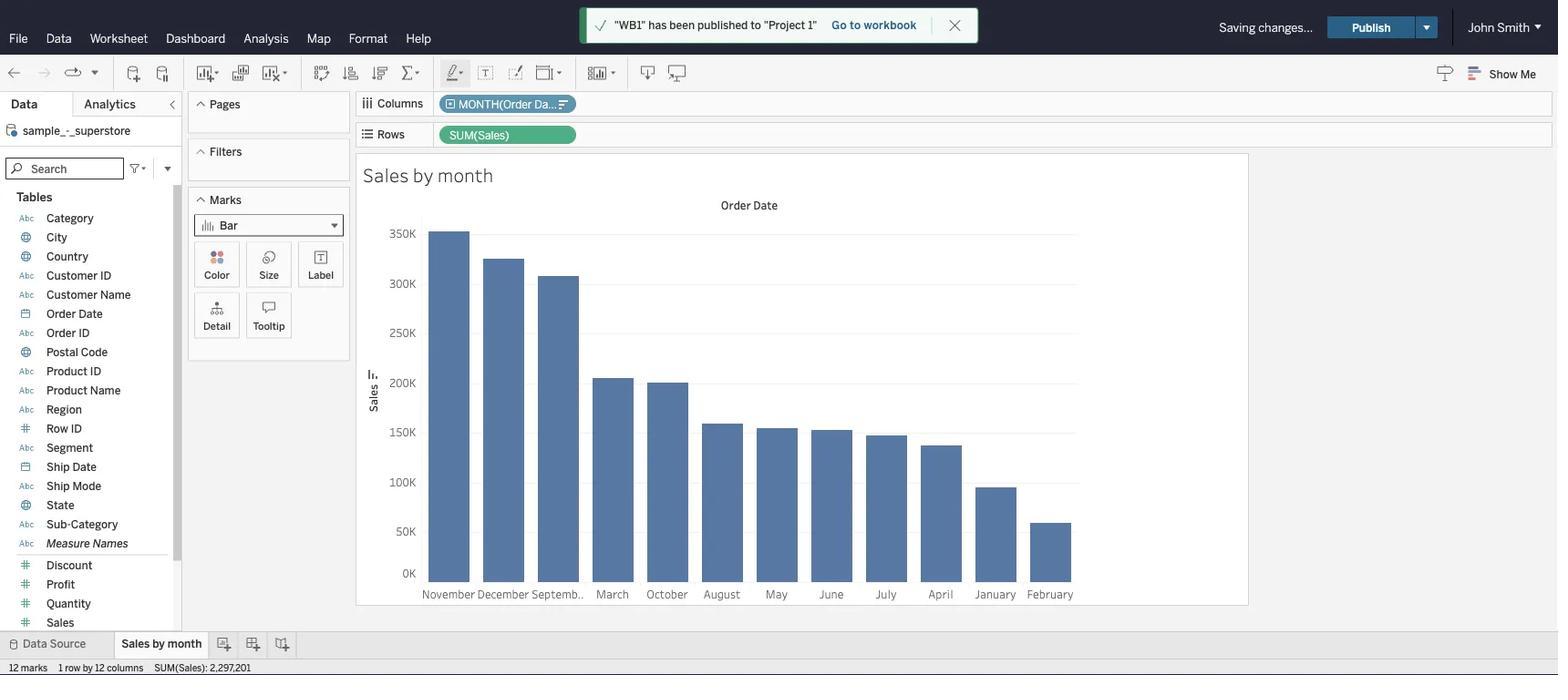Task type: locate. For each thing, give the bounding box(es) containing it.
1 vertical spatial date
[[79, 308, 103, 321]]

1 vertical spatial order
[[47, 308, 76, 321]]

by down the 'columns'
[[413, 162, 434, 187]]

profit
[[47, 579, 75, 592]]

month
[[438, 162, 494, 187], [168, 638, 202, 651]]

customer down customer id
[[47, 289, 98, 302]]

0 horizontal spatial month
[[168, 638, 202, 651]]

1 to from the left
[[751, 19, 762, 32]]

to left the "project
[[751, 19, 762, 32]]

analytics
[[84, 97, 136, 112]]

size
[[259, 269, 279, 281]]

by
[[413, 162, 434, 187], [153, 638, 165, 651], [83, 663, 93, 674]]

June, Month of Order Date. Press Space to toggle selection. Press Escape to go back to the left margin. Use arrow keys to navigate headers text field
[[805, 584, 859, 604]]

sales by month down the rows on the top left of the page
[[363, 162, 494, 187]]

data up marks
[[23, 638, 47, 651]]

12 left columns on the left of page
[[95, 663, 105, 674]]

0 horizontal spatial by
[[83, 663, 93, 674]]

0 vertical spatial customer
[[47, 270, 98, 283]]

1 product from the top
[[47, 365, 87, 379]]

2 vertical spatial by
[[83, 663, 93, 674]]

tables
[[16, 190, 52, 205]]

sorted descending by sum of sales within order date month image
[[367, 368, 380, 381]]

0 vertical spatial by
[[413, 162, 434, 187]]

id
[[100, 270, 112, 283], [79, 327, 90, 340], [90, 365, 101, 379], [71, 423, 82, 436]]

0 vertical spatial order
[[721, 198, 751, 213]]

product
[[47, 365, 87, 379], [47, 384, 87, 398]]

publish button
[[1328, 16, 1416, 38]]

customer id
[[47, 270, 112, 283]]

1 vertical spatial ship
[[47, 480, 70, 493]]

1 vertical spatial month
[[168, 638, 202, 651]]

1 vertical spatial order date
[[47, 308, 103, 321]]

sorted descending by sum of sales within order date month image
[[371, 64, 390, 83]]

category up measure names
[[71, 519, 118, 532]]

0 horizontal spatial to
[[751, 19, 762, 32]]

July, Month of Order Date. Press Space to toggle selection. Press Escape to go back to the left margin. Use arrow keys to navigate headers text field
[[859, 584, 914, 604]]

ship mode
[[47, 480, 101, 493]]

0 vertical spatial category
[[47, 212, 94, 225]]

row
[[47, 423, 68, 436]]

0 horizontal spatial sales by month
[[122, 638, 202, 651]]

filters
[[210, 145, 242, 159]]

customer for customer name
[[47, 289, 98, 302]]

sales by month
[[363, 162, 494, 187], [122, 638, 202, 651]]

1 vertical spatial product
[[47, 384, 87, 398]]

ship
[[47, 461, 70, 474], [47, 480, 70, 493]]

0 horizontal spatial replay animation image
[[64, 64, 82, 82]]

country
[[47, 250, 88, 264]]

worksheet
[[90, 31, 148, 46]]

12 left marks
[[9, 663, 19, 674]]

order
[[721, 198, 751, 213], [47, 308, 76, 321], [47, 327, 76, 340]]

data down "undo" icon
[[11, 97, 38, 112]]

id for customer id
[[100, 270, 112, 283]]

john
[[1469, 20, 1495, 35]]

ship up state on the bottom of page
[[47, 480, 70, 493]]

0 vertical spatial ship
[[47, 461, 70, 474]]

changes...
[[1259, 20, 1314, 35]]

replay animation image right redo icon at the top of page
[[64, 64, 82, 82]]

go to workbook
[[832, 19, 917, 32]]

data up redo icon at the top of page
[[46, 31, 72, 46]]

2 vertical spatial data
[[23, 638, 47, 651]]

1 vertical spatial name
[[90, 384, 121, 398]]

john smith
[[1469, 20, 1531, 35]]

open and edit this workbook in tableau desktop image
[[669, 64, 687, 83]]

month(order date)
[[459, 98, 562, 111]]

category up city at the top left of page
[[47, 212, 94, 225]]

to
[[751, 19, 762, 32], [850, 19, 861, 32]]

redo image
[[35, 64, 53, 83]]

name down product id
[[90, 384, 121, 398]]

order date
[[721, 198, 778, 213], [47, 308, 103, 321]]

city
[[47, 231, 67, 244]]

12 marks
[[9, 663, 48, 674]]

sales up columns on the left of page
[[122, 638, 150, 651]]

1 vertical spatial by
[[153, 638, 165, 651]]

format
[[349, 31, 388, 46]]

show me button
[[1461, 59, 1553, 88]]

0 vertical spatial sales
[[363, 162, 409, 187]]

show
[[1490, 67, 1519, 81]]

1 horizontal spatial month
[[438, 162, 494, 187]]

2 ship from the top
[[47, 480, 70, 493]]

0 vertical spatial name
[[100, 289, 131, 302]]

1 vertical spatial sales
[[47, 617, 74, 630]]

12
[[9, 663, 19, 674], [95, 663, 105, 674]]

measure names
[[47, 538, 128, 551]]

sub-category
[[47, 519, 118, 532]]

id up postal code
[[79, 327, 90, 340]]

publish
[[1353, 21, 1391, 34]]

id right "row"
[[71, 423, 82, 436]]

customer down country
[[47, 270, 98, 283]]

sales down "quantity" in the left of the page
[[47, 617, 74, 630]]

0 vertical spatial product
[[47, 365, 87, 379]]

product up region
[[47, 384, 87, 398]]

measure
[[47, 538, 90, 551]]

month up sum(sales):
[[168, 638, 202, 651]]

product for product id
[[47, 365, 87, 379]]

2 vertical spatial order
[[47, 327, 76, 340]]

id down code
[[90, 365, 101, 379]]

replay animation image
[[64, 64, 82, 82], [89, 67, 100, 78]]

2 vertical spatial date
[[72, 461, 97, 474]]

sales down the rows on the top left of the page
[[363, 162, 409, 187]]

1 horizontal spatial order date
[[721, 198, 778, 213]]

by right row
[[83, 663, 93, 674]]

undo image
[[5, 64, 24, 83]]

id for order id
[[79, 327, 90, 340]]

swap rows and columns image
[[313, 64, 331, 83]]

replay animation image up analytics
[[89, 67, 100, 78]]

data source
[[23, 638, 86, 651]]

marks
[[210, 193, 242, 207]]

been
[[670, 19, 695, 32]]

file
[[9, 31, 28, 46]]

product id
[[47, 365, 101, 379]]

category
[[47, 212, 94, 225], [71, 519, 118, 532]]

new worksheet image
[[195, 64, 221, 83]]

ship down segment
[[47, 461, 70, 474]]

1 horizontal spatial replay animation image
[[89, 67, 100, 78]]

data
[[46, 31, 72, 46], [11, 97, 38, 112], [23, 638, 47, 651]]

1 vertical spatial customer
[[47, 289, 98, 302]]

sales
[[363, 162, 409, 187], [47, 617, 74, 630], [122, 638, 150, 651]]

1 vertical spatial category
[[71, 519, 118, 532]]

detail
[[203, 320, 231, 332]]

source
[[50, 638, 86, 651]]

2 horizontal spatial sales
[[363, 162, 409, 187]]

2 to from the left
[[850, 19, 861, 32]]

1 horizontal spatial 12
[[95, 663, 105, 674]]

name down customer id
[[100, 289, 131, 302]]

1 horizontal spatial to
[[850, 19, 861, 32]]

month down sum(sales)
[[438, 162, 494, 187]]

show me
[[1490, 67, 1537, 81]]

id up the customer name at top
[[100, 270, 112, 283]]

by up sum(sales):
[[153, 638, 165, 651]]

1 vertical spatial sales by month
[[122, 638, 202, 651]]

2 customer from the top
[[47, 289, 98, 302]]

1 customer from the top
[[47, 270, 98, 283]]

2 product from the top
[[47, 384, 87, 398]]

name
[[100, 289, 131, 302], [90, 384, 121, 398]]

postal code
[[47, 346, 108, 359]]

saving changes...
[[1220, 20, 1314, 35]]

color
[[204, 269, 230, 281]]

1
[[59, 663, 63, 674]]

sub-
[[47, 519, 71, 532]]

0 horizontal spatial order date
[[47, 308, 103, 321]]

rows
[[378, 128, 405, 141]]

sales by month up sum(sales):
[[122, 638, 202, 651]]

to right go
[[850, 19, 861, 32]]

0 horizontal spatial 12
[[9, 663, 19, 674]]

November, Month of Order Date. Press Space to toggle selection. Press Escape to go back to the left margin. Use arrow keys to navigate headers text field
[[421, 584, 476, 604]]

product down 'postal'
[[47, 365, 87, 379]]

0 vertical spatial month
[[438, 162, 494, 187]]

1 ship from the top
[[47, 461, 70, 474]]

1 horizontal spatial sales by month
[[363, 162, 494, 187]]

row id
[[47, 423, 82, 436]]

1 row by 12 columns
[[59, 663, 144, 674]]

March, Month of Order Date. Press Space to toggle selection. Press Escape to go back to the left margin. Use arrow keys to navigate headers text field
[[586, 584, 640, 604]]

fit image
[[535, 64, 565, 83]]

1 horizontal spatial sales
[[122, 638, 150, 651]]

"wb1"
[[615, 19, 646, 32]]



Task type: describe. For each thing, give the bounding box(es) containing it.
columns
[[378, 97, 423, 110]]

sorted ascending by sum of sales within order date month image
[[342, 64, 360, 83]]

May, Month of Order Date. Press Space to toggle selection. Press Escape to go back to the left margin. Use arrow keys to navigate headers text field
[[750, 584, 805, 604]]

name for product name
[[90, 384, 121, 398]]

2,297,201
[[210, 663, 251, 674]]

January, Month of Order Date. Press Space to toggle selection. Press Escape to go back to the left margin. Use arrow keys to navigate headers text field
[[969, 584, 1023, 604]]

saving
[[1220, 20, 1256, 35]]

download image
[[639, 64, 658, 83]]

February, Month of Order Date. Press Space to toggle selection. Press Escape to go back to the left margin. Use arrow keys to navigate headers text field
[[1023, 584, 1078, 604]]

2 vertical spatial sales
[[122, 638, 150, 651]]

postal
[[47, 346, 78, 359]]

0 horizontal spatial sales
[[47, 617, 74, 630]]

published
[[698, 19, 748, 32]]

"wb1" has been published to "project 1"
[[615, 19, 818, 32]]

collapse image
[[167, 99, 178, 110]]

mode
[[72, 480, 101, 493]]

date)
[[535, 98, 562, 111]]

me
[[1521, 67, 1537, 81]]

April, Month of Order Date. Press Space to toggle selection. Press Escape to go back to the left margin. Use arrow keys to navigate headers text field
[[914, 584, 969, 604]]

bar
[[220, 219, 238, 232]]

map
[[307, 31, 331, 46]]

duplicate image
[[232, 64, 250, 83]]

sum(sales)
[[450, 129, 509, 142]]

show mark labels image
[[477, 64, 495, 83]]

show/hide cards image
[[587, 64, 617, 83]]

September, Month of Order Date. Press Space to toggle selection. Press Escape to go back to the left margin. Use arrow keys to navigate headers text field
[[531, 584, 586, 604]]

pause auto updates image
[[154, 64, 172, 83]]

marks
[[21, 663, 48, 674]]

1 horizontal spatial by
[[153, 638, 165, 651]]

0 vertical spatial order date
[[721, 198, 778, 213]]

name for customer name
[[100, 289, 131, 302]]

ship for ship date
[[47, 461, 70, 474]]

1"
[[808, 19, 818, 32]]

id for product id
[[90, 365, 101, 379]]

has
[[649, 19, 667, 32]]

August, Month of Order Date. Press Space to toggle selection. Press Escape to go back to the left margin. Use arrow keys to navigate headers text field
[[695, 584, 750, 604]]

0 vertical spatial sales by month
[[363, 162, 494, 187]]

customer name
[[47, 289, 131, 302]]

smith
[[1498, 20, 1531, 35]]

2 12 from the left
[[95, 663, 105, 674]]

help
[[406, 31, 431, 46]]

segment
[[47, 442, 93, 455]]

totals image
[[400, 64, 422, 83]]

_superstore
[[70, 124, 131, 137]]

sum(sales):
[[154, 663, 208, 674]]

row
[[65, 663, 81, 674]]

1 12 from the left
[[9, 663, 19, 674]]

id for row id
[[71, 423, 82, 436]]

2 horizontal spatial by
[[413, 162, 434, 187]]

sum(sales): 2,297,201
[[154, 663, 251, 674]]

December, Month of Order Date. Press Space to toggle selection. Press Escape to go back to the left margin. Use arrow keys to navigate headers text field
[[476, 584, 531, 604]]

names
[[93, 538, 128, 551]]

sample_-
[[23, 124, 70, 137]]

product for product name
[[47, 384, 87, 398]]

"wb1" has been published to "project 1" alert
[[615, 17, 818, 34]]

customer for customer id
[[47, 270, 98, 283]]

clear sheet image
[[261, 64, 290, 83]]

dashboard
[[166, 31, 226, 46]]

ship date
[[47, 461, 97, 474]]

label
[[308, 269, 334, 281]]

0 vertical spatial date
[[754, 198, 778, 213]]

draft
[[758, 21, 784, 34]]

ship for ship mode
[[47, 480, 70, 493]]

workbook
[[864, 19, 917, 32]]

region
[[47, 404, 82, 417]]

bar button
[[194, 215, 344, 237]]

code
[[81, 346, 108, 359]]

new data source image
[[125, 64, 143, 83]]

highlight image
[[445, 64, 466, 83]]

go
[[832, 19, 847, 32]]

1 vertical spatial data
[[11, 97, 38, 112]]

data guide image
[[1437, 64, 1456, 82]]

product name
[[47, 384, 121, 398]]

format workbook image
[[506, 64, 525, 83]]

wb1
[[799, 19, 830, 36]]

state
[[47, 499, 74, 513]]

pages
[[210, 98, 241, 111]]

Search text field
[[5, 158, 124, 180]]

October, Month of Order Date. Press Space to toggle selection. Press Escape to go back to the left margin. Use arrow keys to navigate headers text field
[[640, 584, 695, 604]]

columns
[[107, 663, 144, 674]]

tooltip
[[253, 320, 285, 332]]

month(order
[[459, 98, 532, 111]]

success image
[[594, 19, 607, 32]]

"project
[[764, 19, 806, 32]]

go to workbook link
[[831, 18, 918, 33]]

analysis
[[244, 31, 289, 46]]

discount
[[47, 560, 92, 573]]

quantity
[[47, 598, 91, 611]]

to inside "alert"
[[751, 19, 762, 32]]

0 vertical spatial data
[[46, 31, 72, 46]]

marks. press enter to open the view data window.. use arrow keys to navigate data visualization elements. image
[[421, 214, 1078, 584]]

order id
[[47, 327, 90, 340]]

sample_-_superstore
[[23, 124, 131, 137]]



Task type: vqa. For each thing, say whether or not it's contained in the screenshot.
[Order
no



